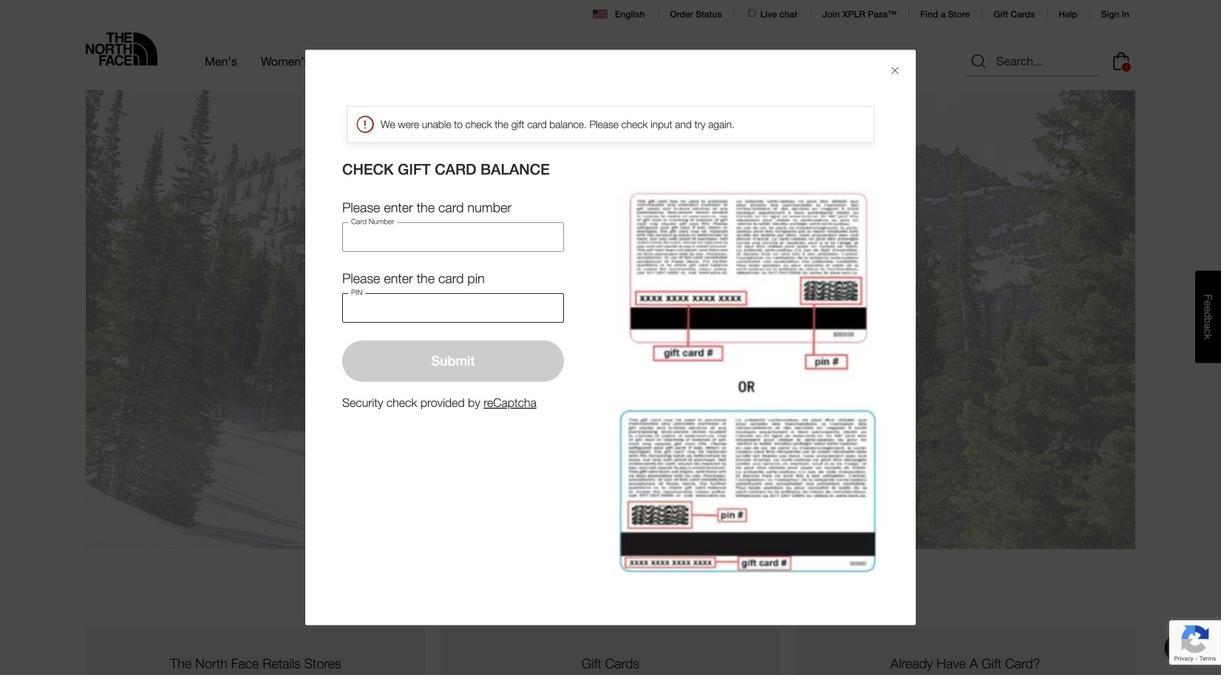 Task type: describe. For each thing, give the bounding box(es) containing it.
gift card back image
[[618, 187, 879, 573]]

Search search field
[[967, 47, 1100, 76]]

shop gift cards at the north face image
[[86, 90, 1135, 549]]



Task type: locate. For each thing, give the bounding box(es) containing it.
search all image
[[970, 53, 988, 70]]

the north face home page image
[[86, 33, 157, 66]]

None text field
[[342, 293, 564, 323]]

None text field
[[342, 222, 564, 252]]



Task type: vqa. For each thing, say whether or not it's contained in the screenshot.
THE NORTH FACE HOME PAGE image at left
yes



